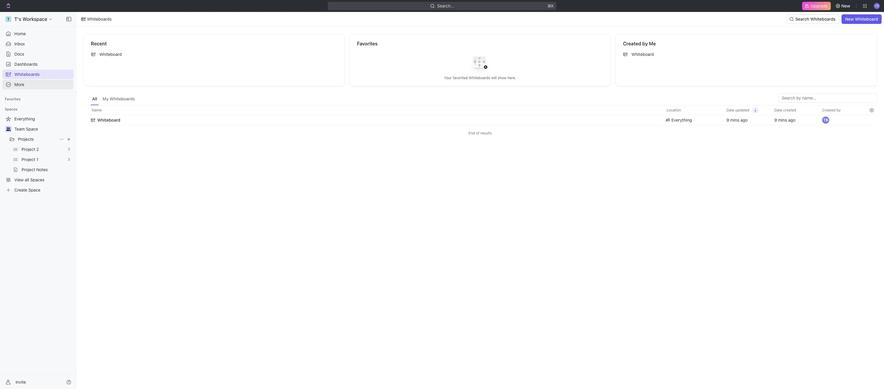 Task type: locate. For each thing, give the bounding box(es) containing it.
space down everything link
[[26, 127, 38, 132]]

3 up project notes link
[[68, 157, 70, 162]]

3 project from the top
[[22, 167, 35, 172]]

1 horizontal spatial spaces
[[30, 177, 44, 183]]

favorites
[[357, 41, 378, 46], [5, 97, 21, 101]]

project left 2
[[22, 147, 35, 152]]

2 9 from the left
[[775, 118, 777, 123]]

0 horizontal spatial ago
[[741, 118, 748, 123]]

0 horizontal spatial 9
[[727, 118, 730, 123]]

2
[[36, 147, 39, 152]]

created left the me
[[624, 41, 642, 46]]

0 vertical spatial space
[[26, 127, 38, 132]]

project 1
[[22, 157, 38, 162]]

t
[[7, 17, 10, 21]]

tb down created by
[[824, 118, 829, 122]]

1 vertical spatial spaces
[[30, 177, 44, 183]]

by
[[643, 41, 648, 46], [837, 108, 841, 112]]

9 mins ago down date updated at right
[[727, 118, 748, 123]]

create space link
[[2, 186, 72, 195]]

whiteboards
[[87, 16, 112, 22], [811, 16, 836, 22], [14, 72, 40, 77], [469, 76, 491, 80], [110, 96, 135, 101]]

whiteboard down created by me on the right of the page
[[632, 52, 654, 57]]

whiteboards down upgrade
[[811, 16, 836, 22]]

created by
[[823, 108, 841, 112]]

date
[[727, 108, 735, 112], [775, 108, 783, 112]]

date created
[[775, 108, 797, 112]]

project left 1
[[22, 157, 35, 162]]

ago
[[741, 118, 748, 123], [789, 118, 796, 123]]

space
[[26, 127, 38, 132], [28, 188, 40, 193]]

space inside create space link
[[28, 188, 40, 193]]

1 vertical spatial 3
[[68, 157, 70, 162]]

1 3 from the top
[[68, 147, 70, 152]]

1 horizontal spatial ago
[[789, 118, 796, 123]]

invite
[[16, 380, 26, 385]]

cell
[[867, 115, 878, 126]]

1 project from the top
[[22, 147, 35, 152]]

0 vertical spatial project
[[22, 147, 35, 152]]

new down new button
[[846, 16, 855, 22]]

your favorited whiteboards will show here.
[[444, 76, 517, 80]]

space for create space
[[28, 188, 40, 193]]

dashboards
[[14, 62, 38, 67]]

inbox link
[[2, 39, 74, 49]]

date left updated
[[727, 108, 735, 112]]

new
[[842, 3, 851, 8], [846, 16, 855, 22]]

ago down updated
[[741, 118, 748, 123]]

spaces up create space link
[[30, 177, 44, 183]]

0 vertical spatial tb
[[876, 4, 879, 8]]

1 vertical spatial favorites
[[5, 97, 21, 101]]

project up view all spaces
[[22, 167, 35, 172]]

1 horizontal spatial 9 mins ago
[[775, 118, 796, 123]]

2 project from the top
[[22, 157, 35, 162]]

created inside row
[[823, 108, 836, 112]]

1 vertical spatial project
[[22, 157, 35, 162]]

table
[[84, 105, 878, 126]]

workspace
[[22, 16, 47, 22]]

0 vertical spatial created
[[624, 41, 642, 46]]

0 horizontal spatial by
[[643, 41, 648, 46]]

view all spaces
[[14, 177, 44, 183]]

whiteboard link for recent
[[89, 50, 340, 59]]

tb
[[876, 4, 879, 8], [824, 118, 829, 122]]

dashboards link
[[2, 60, 74, 69]]

everything down location
[[672, 118, 692, 123]]

0 vertical spatial favorites
[[357, 41, 378, 46]]

your
[[444, 76, 452, 80]]

1 vertical spatial tb
[[824, 118, 829, 122]]

2 9 mins ago from the left
[[775, 118, 796, 123]]

1 horizontal spatial tb
[[876, 4, 879, 8]]

whiteboard button
[[87, 114, 660, 126]]

1 horizontal spatial date
[[775, 108, 783, 112]]

whiteboard link for created by me
[[621, 50, 872, 59]]

date left created
[[775, 108, 783, 112]]

my whiteboards button
[[101, 93, 136, 105]]

9 mins ago down date created button
[[775, 118, 796, 123]]

2 date from the left
[[775, 108, 783, 112]]

2 vertical spatial project
[[22, 167, 35, 172]]

3 for 2
[[68, 147, 70, 152]]

more
[[14, 82, 24, 87]]

row
[[84, 105, 878, 115], [84, 114, 878, 126]]

new up "new whiteboard"
[[842, 3, 851, 8]]

favorites button
[[2, 96, 23, 103]]

0 horizontal spatial whiteboard link
[[89, 50, 340, 59]]

⌘k
[[548, 3, 554, 8]]

project notes
[[22, 167, 48, 172]]

1 horizontal spatial favorites
[[357, 41, 378, 46]]

user group image
[[6, 127, 11, 131]]

table containing whiteboard
[[84, 105, 878, 126]]

by left the me
[[643, 41, 648, 46]]

everything up team space
[[14, 116, 35, 122]]

project
[[22, 147, 35, 152], [22, 157, 35, 162], [22, 167, 35, 172]]

1 9 from the left
[[727, 118, 730, 123]]

1 date from the left
[[727, 108, 735, 112]]

whiteboard down name
[[97, 118, 120, 123]]

project 2 link
[[22, 145, 65, 154]]

0 vertical spatial spaces
[[5, 107, 17, 112]]

9 down date created button
[[775, 118, 777, 123]]

space for team space
[[26, 127, 38, 132]]

team space link
[[14, 125, 72, 134]]

everything
[[14, 116, 35, 122], [672, 118, 692, 123]]

1 horizontal spatial everything
[[672, 118, 692, 123]]

date created button
[[771, 106, 800, 115]]

my
[[103, 96, 109, 101]]

2 3 from the top
[[68, 157, 70, 162]]

0 horizontal spatial tb
[[824, 118, 829, 122]]

created up tyler black, , element at the right top
[[823, 108, 836, 112]]

1 horizontal spatial by
[[837, 108, 841, 112]]

1 horizontal spatial mins
[[779, 118, 788, 123]]

3 for 1
[[68, 157, 70, 162]]

date for date updated
[[727, 108, 735, 112]]

no favorited whiteboards image
[[469, 52, 492, 76]]

by for created by me
[[643, 41, 648, 46]]

0 vertical spatial 3
[[68, 147, 70, 152]]

3 right project 2 link
[[68, 147, 70, 152]]

favorites inside button
[[5, 97, 21, 101]]

0 horizontal spatial favorites
[[5, 97, 21, 101]]

whiteboard
[[856, 16, 879, 22], [99, 52, 122, 57], [632, 52, 654, 57], [97, 118, 120, 123]]

2 whiteboard link from the left
[[621, 50, 872, 59]]

0 horizontal spatial everything
[[14, 116, 35, 122]]

tab list
[[91, 93, 136, 105]]

date inside button
[[727, 108, 735, 112]]

of
[[476, 131, 480, 136]]

created
[[624, 41, 642, 46], [823, 108, 836, 112]]

whiteboards left will
[[469, 76, 491, 80]]

0 vertical spatial new
[[842, 3, 851, 8]]

1 row from the top
[[84, 105, 878, 115]]

t's workspace
[[14, 16, 47, 22]]

projects
[[18, 137, 34, 142]]

1 horizontal spatial created
[[823, 108, 836, 112]]

3
[[68, 147, 70, 152], [68, 157, 70, 162]]

space down view all spaces link
[[28, 188, 40, 193]]

space inside 'team space' link
[[26, 127, 38, 132]]

ago down created
[[789, 118, 796, 123]]

more button
[[2, 80, 74, 89]]

search whiteboards
[[796, 16, 836, 22]]

0 horizontal spatial created
[[624, 41, 642, 46]]

whiteboards up recent
[[87, 16, 112, 22]]

1 vertical spatial by
[[837, 108, 841, 112]]

whiteboard down tb dropdown button
[[856, 16, 879, 22]]

whiteboards right my
[[110, 96, 135, 101]]

end
[[469, 131, 475, 136]]

9
[[727, 118, 730, 123], [775, 118, 777, 123]]

0 horizontal spatial spaces
[[5, 107, 17, 112]]

1 ago from the left
[[741, 118, 748, 123]]

Search by name... text field
[[782, 94, 874, 103]]

whiteboards down dashboards
[[14, 72, 40, 77]]

9 down date updated at right
[[727, 118, 730, 123]]

1 horizontal spatial whiteboard link
[[621, 50, 872, 59]]

create
[[14, 188, 27, 193]]

mins down date created button
[[779, 118, 788, 123]]

new button
[[834, 1, 854, 11]]

0 horizontal spatial mins
[[731, 118, 740, 123]]

0 vertical spatial by
[[643, 41, 648, 46]]

by down search by name... text box
[[837, 108, 841, 112]]

2 mins from the left
[[779, 118, 788, 123]]

2 row from the top
[[84, 114, 878, 126]]

mins down date updated at right
[[731, 118, 740, 123]]

mins
[[731, 118, 740, 123], [779, 118, 788, 123]]

1 vertical spatial space
[[28, 188, 40, 193]]

1 vertical spatial new
[[846, 16, 855, 22]]

here.
[[508, 76, 517, 80]]

date inside button
[[775, 108, 783, 112]]

1 horizontal spatial 9
[[775, 118, 777, 123]]

spaces
[[5, 107, 17, 112], [30, 177, 44, 183]]

tree
[[2, 114, 74, 195]]

1 whiteboard link from the left
[[89, 50, 340, 59]]

1 vertical spatial created
[[823, 108, 836, 112]]

spaces down favorites button
[[5, 107, 17, 112]]

1 9 mins ago from the left
[[727, 118, 748, 123]]

0 horizontal spatial 9 mins ago
[[727, 118, 748, 123]]

project for project notes
[[22, 167, 35, 172]]

location
[[667, 108, 682, 112]]

home
[[14, 31, 26, 36]]

tb up "new whiteboard"
[[876, 4, 879, 8]]

team space
[[14, 127, 38, 132]]

0 horizontal spatial date
[[727, 108, 735, 112]]

9 mins ago
[[727, 118, 748, 123], [775, 118, 796, 123]]

whiteboards inside search whiteboards button
[[811, 16, 836, 22]]

whiteboard link
[[89, 50, 340, 59], [621, 50, 872, 59]]

tree containing everything
[[2, 114, 74, 195]]



Task type: describe. For each thing, give the bounding box(es) containing it.
by for created by
[[837, 108, 841, 112]]

whiteboard down recent
[[99, 52, 122, 57]]

whiteboards inside my whiteboards button
[[110, 96, 135, 101]]

notes
[[36, 167, 48, 172]]

upgrade
[[811, 3, 828, 8]]

will
[[492, 76, 497, 80]]

view
[[14, 177, 24, 183]]

search whiteboards button
[[788, 14, 840, 24]]

updated
[[736, 108, 750, 112]]

everything link
[[2, 114, 72, 124]]

my whiteboards
[[103, 96, 135, 101]]

recent
[[91, 41, 107, 46]]

1
[[36, 157, 38, 162]]

new whiteboard button
[[842, 14, 882, 24]]

name
[[92, 108, 102, 112]]

search
[[796, 16, 810, 22]]

search...
[[437, 3, 454, 8]]

results
[[481, 131, 492, 136]]

tree inside sidebar navigation
[[2, 114, 74, 195]]

new for new
[[842, 3, 851, 8]]

created for created by me
[[624, 41, 642, 46]]

project 2
[[22, 147, 39, 152]]

home link
[[2, 29, 74, 39]]

whiteboard inside button
[[856, 16, 879, 22]]

tab list containing all
[[91, 93, 136, 105]]

whiteboard inside 'button'
[[97, 118, 120, 123]]

t's workspace, , element
[[5, 16, 11, 22]]

end of results
[[469, 131, 492, 136]]

project for project 2
[[22, 147, 35, 152]]

team
[[14, 127, 25, 132]]

everything inside sidebar navigation
[[14, 116, 35, 122]]

whiteboards link
[[2, 70, 74, 79]]

created by me
[[624, 41, 656, 46]]

date for date created
[[775, 108, 783, 112]]

t's
[[14, 16, 21, 22]]

tb button
[[873, 1, 882, 11]]

2 ago from the left
[[789, 118, 796, 123]]

created
[[784, 108, 797, 112]]

docs link
[[2, 49, 74, 59]]

tb inside tyler black, , element
[[824, 118, 829, 122]]

create space
[[14, 188, 40, 193]]

all
[[25, 177, 29, 183]]

date updated button
[[723, 106, 759, 115]]

upgrade link
[[803, 2, 831, 10]]

whiteboards inside whiteboards link
[[14, 72, 40, 77]]

created for created by
[[823, 108, 836, 112]]

new whiteboard
[[846, 16, 879, 22]]

me
[[649, 41, 656, 46]]

all button
[[91, 93, 99, 105]]

row containing whiteboard
[[84, 114, 878, 126]]

project 1 link
[[22, 155, 65, 165]]

date updated
[[727, 108, 750, 112]]

sidebar navigation
[[0, 12, 78, 390]]

inbox
[[14, 41, 25, 46]]

project notes link
[[22, 165, 72, 175]]

1 mins from the left
[[731, 118, 740, 123]]

show
[[498, 76, 507, 80]]

projects link
[[18, 135, 57, 144]]

view all spaces link
[[2, 175, 72, 185]]

row containing name
[[84, 105, 878, 115]]

tb inside dropdown button
[[876, 4, 879, 8]]

new for new whiteboard
[[846, 16, 855, 22]]

tyler black, , element
[[823, 117, 830, 124]]

docs
[[14, 51, 24, 57]]

favorited
[[453, 76, 468, 80]]

all
[[92, 96, 97, 101]]

project for project 1
[[22, 157, 35, 162]]



Task type: vqa. For each thing, say whether or not it's contained in the screenshot.
Jeremy Miller's Workspace
no



